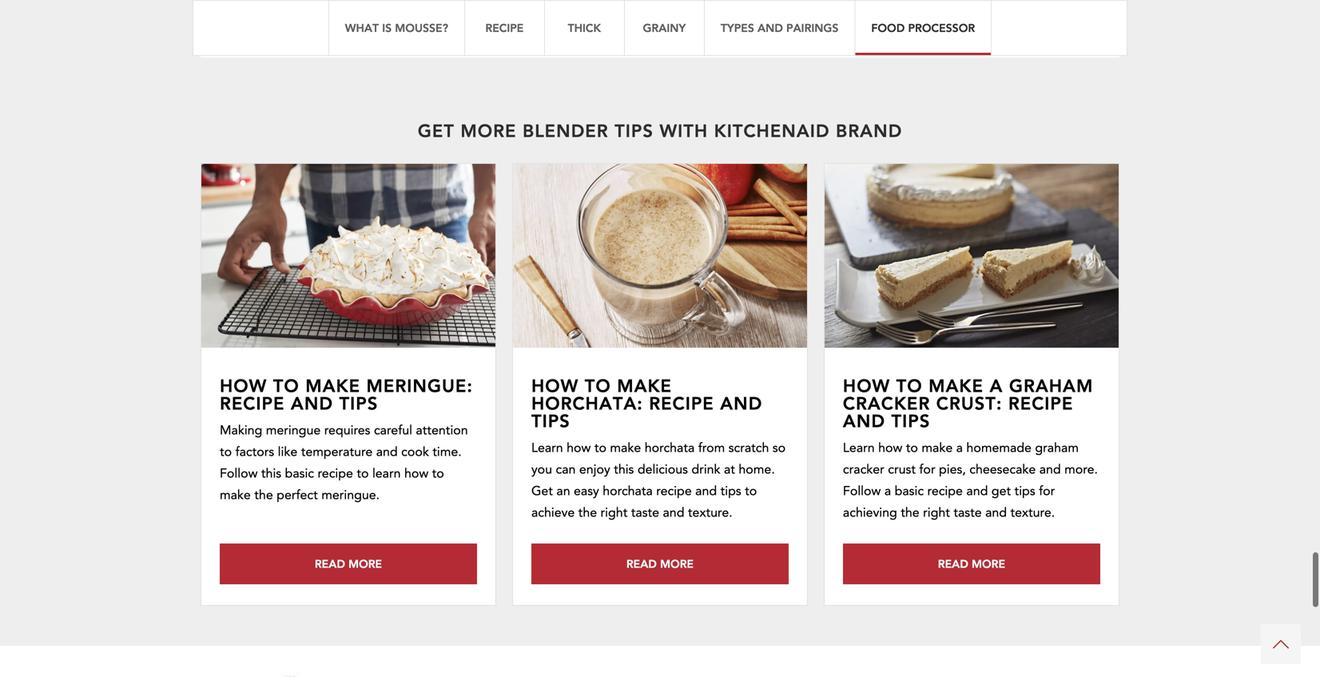 Task type: locate. For each thing, give the bounding box(es) containing it.
meringue:
[[367, 374, 473, 397]]

how
[[567, 439, 591, 457], [879, 439, 903, 457], [405, 465, 429, 482]]

you
[[532, 461, 553, 478]]

right
[[601, 504, 628, 522], [924, 504, 951, 522]]

meringue
[[266, 422, 321, 439]]

and down delicious
[[663, 504, 685, 522]]

3 read from the left
[[939, 556, 969, 571]]

read more
[[315, 556, 382, 571], [627, 556, 694, 571], [939, 556, 1006, 571]]

1 vertical spatial a
[[957, 439, 963, 457]]

taste down pies,
[[954, 504, 982, 522]]

learn up cracker in the bottom right of the page
[[843, 439, 875, 457]]

types and pairings button
[[704, 0, 855, 56]]

requires
[[324, 422, 371, 439]]

and
[[291, 391, 333, 415], [721, 391, 763, 415], [843, 409, 886, 432], [376, 443, 398, 461], [1040, 461, 1062, 478], [696, 482, 717, 500], [967, 482, 989, 500], [663, 504, 685, 522], [986, 504, 1008, 522]]

1 horizontal spatial make
[[610, 439, 641, 457]]

get
[[418, 119, 455, 142]]

horchata
[[645, 439, 695, 457], [603, 482, 653, 500]]

2 horizontal spatial recipe
[[928, 482, 963, 500]]

follow down factors
[[220, 465, 258, 482]]

recipe inside how to make meringue: recipe and tips making meringue requires careful attention to factors like temperature and cook time. follow this basic recipe to learn how to make the perfect meringue.
[[220, 391, 285, 415]]

1 read more from the left
[[315, 556, 382, 571]]

for
[[920, 461, 936, 478], [1040, 482, 1056, 500]]

2 recipe from the left
[[649, 391, 715, 415]]

0 horizontal spatial tips
[[339, 391, 379, 415]]

1 vertical spatial for
[[1040, 482, 1056, 500]]

1 horizontal spatial right
[[924, 504, 951, 522]]

recipe for how to make horchata: recipe and tips
[[649, 391, 715, 415]]

3 how from the left
[[843, 374, 891, 397]]

2 read more button from the left
[[532, 544, 789, 584]]

1 horizontal spatial recipe
[[657, 482, 692, 500]]

1 taste from the left
[[631, 504, 660, 522]]

2 horizontal spatial gray henley with grease spots on the front image
[[825, 164, 1119, 348]]

pies,
[[940, 461, 967, 478]]

a left graham
[[990, 374, 1004, 397]]

texture.
[[688, 504, 733, 522], [1011, 504, 1056, 522]]

texture. inside how to make a graham cracker crust: recipe and tips learn how to make a homemade graham cracker crust for pies, cheesecake and more. follow a basic recipe and get tips for achieving the right taste and texture.
[[1011, 504, 1056, 522]]

and up meringue
[[291, 391, 333, 415]]

thick
[[568, 20, 601, 35]]

1 horizontal spatial make
[[617, 374, 672, 397]]

tips inside how to make a graham cracker crust: recipe and tips learn how to make a homemade graham cracker crust for pies, cheesecake and more. follow a basic recipe and get tips for achieving the right taste and texture.
[[892, 409, 931, 432]]

make inside how to make a graham cracker crust: recipe and tips learn how to make a homemade graham cracker crust for pies, cheesecake and more. follow a basic recipe and get tips for achieving the right taste and texture.
[[922, 439, 953, 457]]

2 how from the left
[[532, 374, 579, 397]]

0 horizontal spatial read
[[315, 556, 345, 571]]

basic up perfect
[[285, 465, 314, 482]]

recipe up from
[[649, 391, 715, 415]]

drink
[[692, 461, 721, 478]]

0 horizontal spatial read more
[[315, 556, 382, 571]]

recipe up making at bottom
[[220, 391, 285, 415]]

read more button for requires
[[220, 544, 477, 584]]

tips inside how to make horchata: recipe and tips learn how to make horchata from scratch so you can enjoy this delicious drink at home. get an easy horchata recipe and tips to achieve the right taste and texture.
[[721, 482, 742, 500]]

recipe for how to make horchata: recipe and tips
[[657, 482, 692, 500]]

2 right from the left
[[924, 504, 951, 522]]

learn
[[532, 439, 563, 457], [843, 439, 875, 457]]

the right achieving
[[901, 504, 920, 522]]

the down the easy
[[579, 504, 597, 522]]

tips
[[615, 119, 654, 142]]

how for how to make horchata: recipe and tips
[[532, 374, 579, 397]]

crust:
[[937, 391, 1003, 415]]

1 horizontal spatial basic
[[895, 482, 924, 500]]

0 horizontal spatial make
[[220, 486, 251, 504]]

learn inside how to make a graham cracker crust: recipe and tips learn how to make a homemade graham cracker crust for pies, cheesecake and more. follow a basic recipe and get tips for achieving the right taste and texture.
[[843, 439, 875, 457]]

like
[[278, 443, 298, 461]]

3 recipe from the left
[[1009, 391, 1074, 415]]

1 texture. from the left
[[688, 504, 733, 522]]

0 horizontal spatial texture.
[[688, 504, 733, 522]]

tips
[[339, 391, 379, 415], [532, 409, 571, 432], [892, 409, 931, 432]]

1 horizontal spatial how
[[532, 374, 579, 397]]

recipe inside how to make horchata: recipe and tips learn how to make horchata from scratch so you can enjoy this delicious drink at home. get an easy horchata recipe and tips to achieve the right taste and texture.
[[649, 391, 715, 415]]

tips inside how to make horchata: recipe and tips learn how to make horchata from scratch so you can enjoy this delicious drink at home. get an easy horchata recipe and tips to achieve the right taste and texture.
[[532, 409, 571, 432]]

read
[[315, 556, 345, 571], [627, 556, 657, 571], [939, 556, 969, 571]]

taste down delicious
[[631, 504, 660, 522]]

1 horizontal spatial recipe
[[649, 391, 715, 415]]

1 horizontal spatial gray henley with grease spots on the front image
[[513, 164, 807, 348]]

for left pies,
[[920, 461, 936, 478]]

a
[[990, 374, 1004, 397], [957, 439, 963, 457], [885, 482, 892, 500]]

and up scratch
[[721, 391, 763, 415]]

1 right from the left
[[601, 504, 628, 522]]

taste
[[631, 504, 660, 522], [954, 504, 982, 522]]

recipe for how to make meringue: recipe and tips
[[220, 391, 285, 415]]

texture. down get
[[1011, 504, 1056, 522]]

basic
[[285, 465, 314, 482], [895, 482, 924, 500]]

how for how to make a graham cracker crust: recipe and tips
[[843, 374, 891, 397]]

tips up the you
[[532, 409, 571, 432]]

gray henley with grease spots on the front image
[[187, 155, 510, 357], [513, 164, 807, 348], [825, 164, 1119, 348]]

can
[[556, 461, 576, 478]]

0 vertical spatial for
[[920, 461, 936, 478]]

from
[[699, 439, 725, 457]]

3 read more button from the left
[[843, 544, 1101, 584]]

a down crust
[[885, 482, 892, 500]]

0 vertical spatial a
[[990, 374, 1004, 397]]

0 horizontal spatial make
[[306, 374, 361, 397]]

basic down crust
[[895, 482, 924, 500]]

0 horizontal spatial recipe
[[318, 465, 353, 482]]

0 horizontal spatial follow
[[220, 465, 258, 482]]

1 horizontal spatial for
[[1040, 482, 1056, 500]]

0 horizontal spatial right
[[601, 504, 628, 522]]

this down "like"
[[261, 465, 282, 482]]

recipe down temperature
[[318, 465, 353, 482]]

the
[[254, 486, 273, 504], [579, 504, 597, 522], [901, 504, 920, 522]]

make down factors
[[220, 486, 251, 504]]

a up pies,
[[957, 439, 963, 457]]

how to make horchata: recipe and tips learn how to make horchata from scratch so you can enjoy this delicious drink at home. get an easy horchata recipe and tips to achieve the right taste and texture.
[[532, 374, 786, 522]]

recipe inside how to make a graham cracker crust: recipe and tips learn how to make a homemade graham cracker crust for pies, cheesecake and more. follow a basic recipe and get tips for achieving the right taste and texture.
[[928, 482, 963, 500]]

tips up crust
[[892, 409, 931, 432]]

0 horizontal spatial how
[[405, 465, 429, 482]]

making
[[220, 422, 263, 439]]

1 tips from the left
[[721, 482, 742, 500]]

blender
[[523, 119, 609, 142]]

make inside how to make horchata: recipe and tips learn how to make horchata from scratch so you can enjoy this delicious drink at home. get an easy horchata recipe and tips to achieve the right taste and texture.
[[617, 374, 672, 397]]

3 read more from the left
[[939, 556, 1006, 571]]

2 texture. from the left
[[1011, 504, 1056, 522]]

recipe inside how to make horchata: recipe and tips learn how to make horchata from scratch so you can enjoy this delicious drink at home. get an easy horchata recipe and tips to achieve the right taste and texture.
[[657, 482, 692, 500]]

cheesecake
[[970, 461, 1036, 478]]

1 read more button from the left
[[220, 544, 477, 584]]

1 horizontal spatial follow
[[843, 482, 881, 500]]

follow inside how to make a graham cracker crust: recipe and tips learn how to make a homemade graham cracker crust for pies, cheesecake and more. follow a basic recipe and get tips for achieving the right taste and texture.
[[843, 482, 881, 500]]

0 horizontal spatial learn
[[532, 439, 563, 457]]

0 horizontal spatial taste
[[631, 504, 660, 522]]

1 horizontal spatial read more
[[627, 556, 694, 571]]

1 horizontal spatial how
[[567, 439, 591, 457]]

tips down at
[[721, 482, 742, 500]]

1 how from the left
[[220, 374, 267, 397]]

read more button for to
[[532, 544, 789, 584]]

1 horizontal spatial read
[[627, 556, 657, 571]]

0 horizontal spatial tips
[[721, 482, 742, 500]]

more for how to make meringue: recipe and tips
[[349, 556, 382, 571]]

2 horizontal spatial read more button
[[843, 544, 1101, 584]]

graham
[[1010, 374, 1094, 397]]

enjoy
[[580, 461, 611, 478]]

3 make from the left
[[929, 374, 984, 397]]

temperature
[[301, 443, 373, 461]]

the left perfect
[[254, 486, 273, 504]]

food
[[872, 20, 905, 35]]

read more for requires
[[315, 556, 382, 571]]

make up pies,
[[922, 439, 953, 457]]

0 horizontal spatial the
[[254, 486, 273, 504]]

read for tips
[[939, 556, 969, 571]]

how inside how to make meringue: recipe and tips making meringue requires careful attention to factors like temperature and cook time. follow this basic recipe to learn how to make the perfect meringue.
[[220, 374, 267, 397]]

0 horizontal spatial gray henley with grease spots on the front image
[[187, 155, 510, 357]]

read more for tips
[[939, 556, 1006, 571]]

how down cook
[[405, 465, 429, 482]]

0 horizontal spatial read more button
[[220, 544, 477, 584]]

and up learn
[[376, 443, 398, 461]]

2 learn from the left
[[843, 439, 875, 457]]

2 horizontal spatial a
[[990, 374, 1004, 397]]

0 horizontal spatial this
[[261, 465, 282, 482]]

1 vertical spatial horchata
[[603, 482, 653, 500]]

1 horizontal spatial this
[[614, 461, 634, 478]]

cracker
[[843, 461, 885, 478]]

1 horizontal spatial the
[[579, 504, 597, 522]]

achieve
[[532, 504, 575, 522]]

food processor
[[872, 20, 976, 35]]

2 horizontal spatial how
[[879, 439, 903, 457]]

gray henley with grease spots on the front image for horchata:
[[513, 164, 807, 348]]

0 horizontal spatial a
[[885, 482, 892, 500]]

thick button
[[544, 0, 624, 56]]

1 horizontal spatial read more button
[[532, 544, 789, 584]]

recipe up graham
[[1009, 391, 1074, 415]]

how inside how to make horchata: recipe and tips learn how to make horchata from scratch so you can enjoy this delicious drink at home. get an easy horchata recipe and tips to achieve the right taste and texture.
[[532, 374, 579, 397]]

more
[[461, 119, 517, 142], [349, 556, 382, 571], [660, 556, 694, 571], [972, 556, 1006, 571]]

make up enjoy
[[610, 439, 641, 457]]

right inside how to make horchata: recipe and tips learn how to make horchata from scratch so you can enjoy this delicious drink at home. get an easy horchata recipe and tips to achieve the right taste and texture.
[[601, 504, 628, 522]]

factors
[[236, 443, 274, 461]]

kitchenaid
[[715, 119, 830, 142]]

tips up requires
[[339, 391, 379, 415]]

recipe for how to make a graham cracker crust: recipe and tips
[[928, 482, 963, 500]]

make inside how to make meringue: recipe and tips making meringue requires careful attention to factors like temperature and cook time. follow this basic recipe to learn how to make the perfect meringue.
[[306, 374, 361, 397]]

read more for to
[[627, 556, 694, 571]]

2 horizontal spatial how
[[843, 374, 891, 397]]

learn up the you
[[532, 439, 563, 457]]

make
[[306, 374, 361, 397], [617, 374, 672, 397], [929, 374, 984, 397]]

1 horizontal spatial tips
[[532, 409, 571, 432]]

learn
[[373, 465, 401, 482]]

1 read from the left
[[315, 556, 345, 571]]

2 taste from the left
[[954, 504, 982, 522]]

2 read more from the left
[[627, 556, 694, 571]]

read more button for tips
[[843, 544, 1101, 584]]

this inside how to make horchata: recipe and tips learn how to make horchata from scratch so you can enjoy this delicious drink at home. get an easy horchata recipe and tips to achieve the right taste and texture.
[[614, 461, 634, 478]]

tips inside how to make meringue: recipe and tips making meringue requires careful attention to factors like temperature and cook time. follow this basic recipe to learn how to make the perfect meringue.
[[339, 391, 379, 415]]

make
[[610, 439, 641, 457], [922, 439, 953, 457], [220, 486, 251, 504]]

this right enjoy
[[614, 461, 634, 478]]

tips right get
[[1015, 482, 1036, 500]]

0 horizontal spatial recipe
[[220, 391, 285, 415]]

1 horizontal spatial a
[[957, 439, 963, 457]]

read more button
[[220, 544, 477, 584], [532, 544, 789, 584], [843, 544, 1101, 584]]

this
[[614, 461, 634, 478], [261, 465, 282, 482]]

horchata up delicious
[[645, 439, 695, 457]]

how inside how to make a graham cracker crust: recipe and tips learn how to make a homemade graham cracker crust for pies, cheesecake and more. follow a basic recipe and get tips for achieving the right taste and texture.
[[843, 374, 891, 397]]

right down pies,
[[924, 504, 951, 522]]

1 horizontal spatial tips
[[1015, 482, 1036, 500]]

2 horizontal spatial read
[[939, 556, 969, 571]]

right inside how to make a graham cracker crust: recipe and tips learn how to make a homemade graham cracker crust for pies, cheesecake and more. follow a basic recipe and get tips for achieving the right taste and texture.
[[924, 504, 951, 522]]

the inside how to make horchata: recipe and tips learn how to make horchata from scratch so you can enjoy this delicious drink at home. get an easy horchata recipe and tips to achieve the right taste and texture.
[[579, 504, 597, 522]]

how up crust
[[879, 439, 903, 457]]

what is mousse?
[[345, 20, 448, 35]]

follow
[[220, 465, 258, 482], [843, 482, 881, 500]]

make inside how to make a graham cracker crust: recipe and tips learn how to make a homemade graham cracker crust for pies, cheesecake and more. follow a basic recipe and get tips for achieving the right taste and texture.
[[929, 374, 984, 397]]

how up the can
[[567, 439, 591, 457]]

tips
[[721, 482, 742, 500], [1015, 482, 1036, 500]]

types
[[721, 20, 755, 35]]

2 horizontal spatial recipe
[[1009, 391, 1074, 415]]

texture. down drink
[[688, 504, 733, 522]]

0 horizontal spatial how
[[220, 374, 267, 397]]

recipe down pies,
[[928, 482, 963, 500]]

2 horizontal spatial read more
[[939, 556, 1006, 571]]

meringue.
[[322, 486, 380, 504]]

get
[[992, 482, 1012, 500]]

what
[[345, 20, 379, 35]]

1 horizontal spatial taste
[[954, 504, 982, 522]]

how
[[220, 374, 267, 397], [532, 374, 579, 397], [843, 374, 891, 397]]

easy
[[574, 482, 599, 500]]

get more blender tips with kitchenaid brand
[[418, 119, 903, 142]]

more for how to make horchata: recipe and tips
[[660, 556, 694, 571]]

recipe down delicious
[[657, 482, 692, 500]]

horchata down enjoy
[[603, 482, 653, 500]]

grainy button
[[624, 0, 704, 56]]

2 horizontal spatial tips
[[892, 409, 931, 432]]

processor
[[909, 20, 976, 35]]

1 recipe from the left
[[220, 391, 285, 415]]

recipe inside how to make a graham cracker crust: recipe and tips learn how to make a homemade graham cracker crust for pies, cheesecake and more. follow a basic recipe and get tips for achieving the right taste and texture.
[[1009, 391, 1074, 415]]

recipe
[[486, 20, 524, 35]]

2 read from the left
[[627, 556, 657, 571]]

1 make from the left
[[306, 374, 361, 397]]

follow down cracker in the bottom right of the page
[[843, 482, 881, 500]]

delicious
[[638, 461, 688, 478]]

2 horizontal spatial make
[[922, 439, 953, 457]]

to
[[273, 374, 300, 397], [585, 374, 611, 397], [897, 374, 923, 397], [595, 439, 607, 457], [907, 439, 919, 457], [220, 443, 232, 461], [357, 465, 369, 482], [432, 465, 444, 482], [745, 482, 757, 500]]

how inside how to make meringue: recipe and tips making meringue requires careful attention to factors like temperature and cook time. follow this basic recipe to learn how to make the perfect meringue.
[[405, 465, 429, 482]]

0 horizontal spatial for
[[920, 461, 936, 478]]

1 horizontal spatial texture.
[[1011, 504, 1056, 522]]

pairings
[[787, 20, 839, 35]]

horchata:
[[532, 391, 643, 415]]

0 horizontal spatial basic
[[285, 465, 314, 482]]

2 horizontal spatial make
[[929, 374, 984, 397]]

recipe
[[220, 391, 285, 415], [649, 391, 715, 415], [1009, 391, 1074, 415]]

1 learn from the left
[[532, 439, 563, 457]]

make for horchata:
[[617, 374, 672, 397]]

2 make from the left
[[617, 374, 672, 397]]

recipe
[[318, 465, 353, 482], [657, 482, 692, 500], [928, 482, 963, 500]]

for down graham
[[1040, 482, 1056, 500]]

1 horizontal spatial learn
[[843, 439, 875, 457]]

2 horizontal spatial the
[[901, 504, 920, 522]]

tips for meringue:
[[339, 391, 379, 415]]

right down enjoy
[[601, 504, 628, 522]]

2 tips from the left
[[1015, 482, 1036, 500]]



Task type: vqa. For each thing, say whether or not it's contained in the screenshot.
first Recipe from right
yes



Task type: describe. For each thing, give the bounding box(es) containing it.
what is mousse? button
[[328, 0, 464, 56]]

crust
[[889, 461, 916, 478]]

and down drink
[[696, 482, 717, 500]]

time.
[[433, 443, 462, 461]]

get
[[532, 482, 553, 500]]

careful
[[374, 422, 413, 439]]

the inside how to make meringue: recipe and tips making meringue requires careful attention to factors like temperature and cook time. follow this basic recipe to learn how to make the perfect meringue.
[[254, 486, 273, 504]]

the inside how to make a graham cracker crust: recipe and tips learn how to make a homemade graham cracker crust for pies, cheesecake and more. follow a basic recipe and get tips for achieving the right taste and texture.
[[901, 504, 920, 522]]

and down get
[[986, 504, 1008, 522]]

make for meringue:
[[306, 374, 361, 397]]

an
[[557, 482, 571, 500]]

taste inside how to make a graham cracker crust: recipe and tips learn how to make a homemade graham cracker crust for pies, cheesecake and more. follow a basic recipe and get tips for achieving the right taste and texture.
[[954, 504, 982, 522]]

food processor button
[[855, 0, 992, 56]]

recipe button
[[464, 0, 544, 56]]

types and pairings
[[721, 20, 839, 35]]

cook
[[401, 443, 429, 461]]

grainy
[[643, 20, 686, 35]]

recipe inside how to make meringue: recipe and tips making meringue requires careful attention to factors like temperature and cook time. follow this basic recipe to learn how to make the perfect meringue.
[[318, 465, 353, 482]]

achieving
[[843, 504, 898, 522]]

and left get
[[967, 482, 989, 500]]

and down graham
[[1040, 461, 1062, 478]]

how to make a graham cracker crust: recipe and tips learn how to make a homemade graham cracker crust for pies, cheesecake and more. follow a basic recipe and get tips for achieving the right taste and texture.
[[843, 374, 1099, 522]]

home.
[[739, 461, 775, 478]]

how for how to make meringue: recipe and tips
[[220, 374, 267, 397]]

read for to
[[627, 556, 657, 571]]

how to make meringue: recipe and tips making meringue requires careful attention to factors like temperature and cook time. follow this basic recipe to learn how to make the perfect meringue.
[[220, 374, 473, 504]]

perfect
[[277, 486, 318, 504]]

learn inside how to make horchata: recipe and tips learn how to make horchata from scratch so you can enjoy this delicious drink at home. get an easy horchata recipe and tips to achieve the right taste and texture.
[[532, 439, 563, 457]]

is
[[382, 20, 392, 35]]

scratch
[[729, 439, 770, 457]]

so
[[773, 439, 786, 457]]

follow inside how to make meringue: recipe and tips making meringue requires careful attention to factors like temperature and cook time. follow this basic recipe to learn how to make the perfect meringue.
[[220, 465, 258, 482]]

more for how to make a graham cracker crust: recipe and tips
[[972, 556, 1006, 571]]

taste inside how to make horchata: recipe and tips learn how to make horchata from scratch so you can enjoy this delicious drink at home. get an easy horchata recipe and tips to achieve the right taste and texture.
[[631, 504, 660, 522]]

make inside how to make horchata: recipe and tips learn how to make horchata from scratch so you can enjoy this delicious drink at home. get an easy horchata recipe and tips to achieve the right taste and texture.
[[610, 439, 641, 457]]

tips inside how to make a graham cracker crust: recipe and tips learn how to make a homemade graham cracker crust for pies, cheesecake and more. follow a basic recipe and get tips for achieving the right taste and texture.
[[1015, 482, 1036, 500]]

basic inside how to make meringue: recipe and tips making meringue requires careful attention to factors like temperature and cook time. follow this basic recipe to learn how to make the perfect meringue.
[[285, 465, 314, 482]]

read for requires
[[315, 556, 345, 571]]

mousse?
[[395, 20, 448, 35]]

this inside how to make meringue: recipe and tips making meringue requires careful attention to factors like temperature and cook time. follow this basic recipe to learn how to make the perfect meringue.
[[261, 465, 282, 482]]

gray henley with grease spots on the front image for a
[[825, 164, 1119, 348]]

2 vertical spatial a
[[885, 482, 892, 500]]

homemade
[[967, 439, 1032, 457]]

cracker
[[843, 391, 931, 415]]

make inside how to make meringue: recipe and tips making meringue requires careful attention to factors like temperature and cook time. follow this basic recipe to learn how to make the perfect meringue.
[[220, 486, 251, 504]]

product registration image
[[274, 672, 306, 677]]

basic inside how to make a graham cracker crust: recipe and tips learn how to make a homemade graham cracker crust for pies, cheesecake and more. follow a basic recipe and get tips for achieving the right taste and texture.
[[895, 482, 924, 500]]

with
[[660, 119, 709, 142]]

and
[[758, 20, 783, 35]]

texture. inside how to make horchata: recipe and tips learn how to make horchata from scratch so you can enjoy this delicious drink at home. get an easy horchata recipe and tips to achieve the right taste and texture.
[[688, 504, 733, 522]]

make for a
[[929, 374, 984, 397]]

graham
[[1036, 439, 1079, 457]]

gray henley with grease spots on the front image for meringue:
[[187, 155, 510, 357]]

0 vertical spatial horchata
[[645, 439, 695, 457]]

and up cracker in the bottom right of the page
[[843, 409, 886, 432]]

at
[[724, 461, 736, 478]]

how inside how to make a graham cracker crust: recipe and tips learn how to make a homemade graham cracker crust for pies, cheesecake and more. follow a basic recipe and get tips for achieving the right taste and texture.
[[879, 439, 903, 457]]

tips for horchata:
[[532, 409, 571, 432]]

more.
[[1065, 461, 1099, 478]]

brand
[[836, 119, 903, 142]]

how inside how to make horchata: recipe and tips learn how to make horchata from scratch so you can enjoy this delicious drink at home. get an easy horchata recipe and tips to achieve the right taste and texture.
[[567, 439, 591, 457]]

attention
[[416, 422, 468, 439]]



